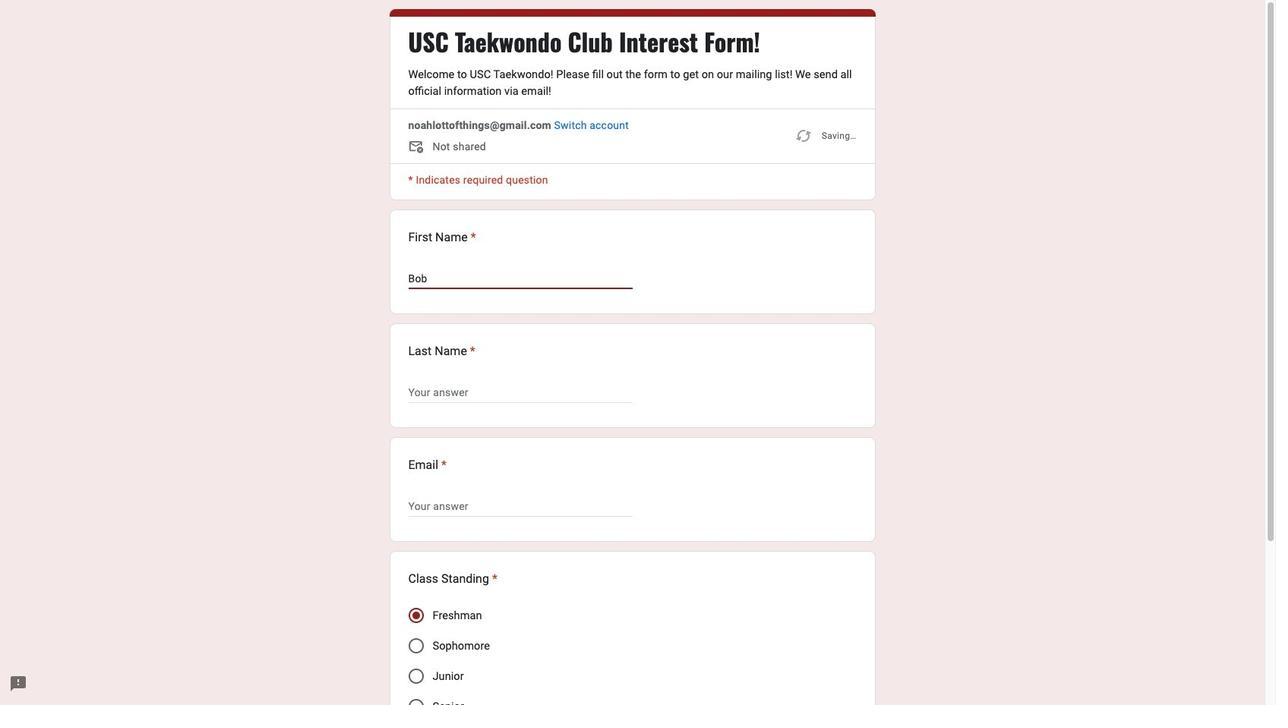 Task type: vqa. For each thing, say whether or not it's contained in the screenshot.
radio on the bottom left of page
no



Task type: locate. For each thing, give the bounding box(es) containing it.
report a problem to google image
[[9, 675, 27, 694]]

None text field
[[408, 384, 632, 402]]

Freshman radio
[[408, 609, 424, 624]]

1 heading from the top
[[408, 27, 760, 57]]

None text field
[[408, 270, 632, 288], [408, 498, 632, 516], [408, 270, 632, 288], [408, 498, 632, 516]]

list
[[389, 210, 876, 706]]

freshman image
[[412, 612, 420, 620]]

Senior radio
[[408, 700, 424, 706]]

5 heading from the top
[[408, 571, 498, 589]]

Junior radio
[[408, 669, 424, 684]]

required question element for fourth heading from the top of the page
[[438, 457, 447, 475]]

required question element
[[468, 229, 476, 247], [467, 343, 476, 361], [438, 457, 447, 475], [489, 571, 498, 589]]

senior image
[[408, 700, 424, 706]]

your email and google account are not part of your response image
[[408, 139, 433, 157], [408, 139, 427, 157]]

required question element for third heading from the bottom
[[467, 343, 476, 361]]

heading
[[408, 27, 760, 57], [408, 229, 476, 247], [408, 343, 476, 361], [408, 457, 447, 475], [408, 571, 498, 589]]

junior image
[[408, 669, 424, 684]]

status
[[794, 118, 857, 154]]

3 heading from the top
[[408, 343, 476, 361]]

2 heading from the top
[[408, 229, 476, 247]]



Task type: describe. For each thing, give the bounding box(es) containing it.
sophomore image
[[408, 639, 424, 654]]

Sophomore radio
[[408, 639, 424, 654]]

4 heading from the top
[[408, 457, 447, 475]]

required question element for second heading from the top of the page
[[468, 229, 476, 247]]

required question element for fifth heading from the top
[[489, 571, 498, 589]]



